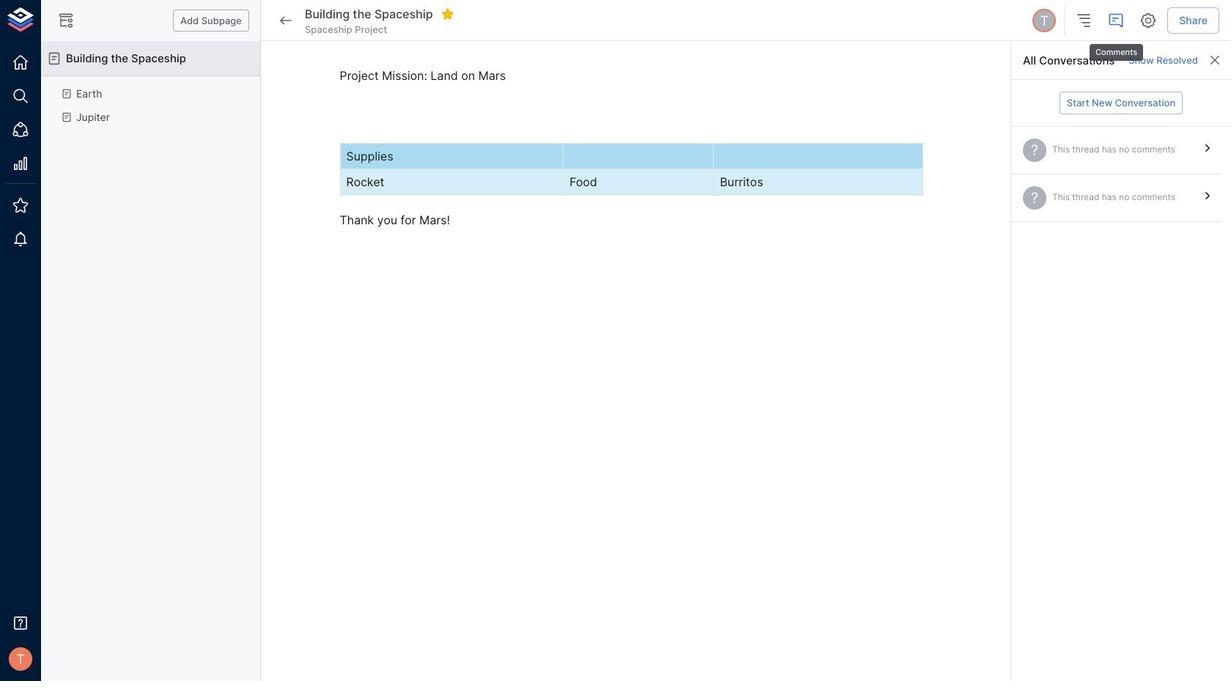 Task type: vqa. For each thing, say whether or not it's contained in the screenshot.
SHOW WIKI icon at the left of page
no



Task type: describe. For each thing, give the bounding box(es) containing it.
hide wiki image
[[57, 12, 75, 29]]



Task type: locate. For each thing, give the bounding box(es) containing it.
table of contents image
[[1076, 12, 1093, 29]]

tooltip
[[1089, 34, 1145, 63]]

settings image
[[1140, 12, 1158, 29]]

comments image
[[1108, 12, 1126, 29]]

remove favorite image
[[441, 7, 454, 20]]

go back image
[[277, 12, 295, 29]]



